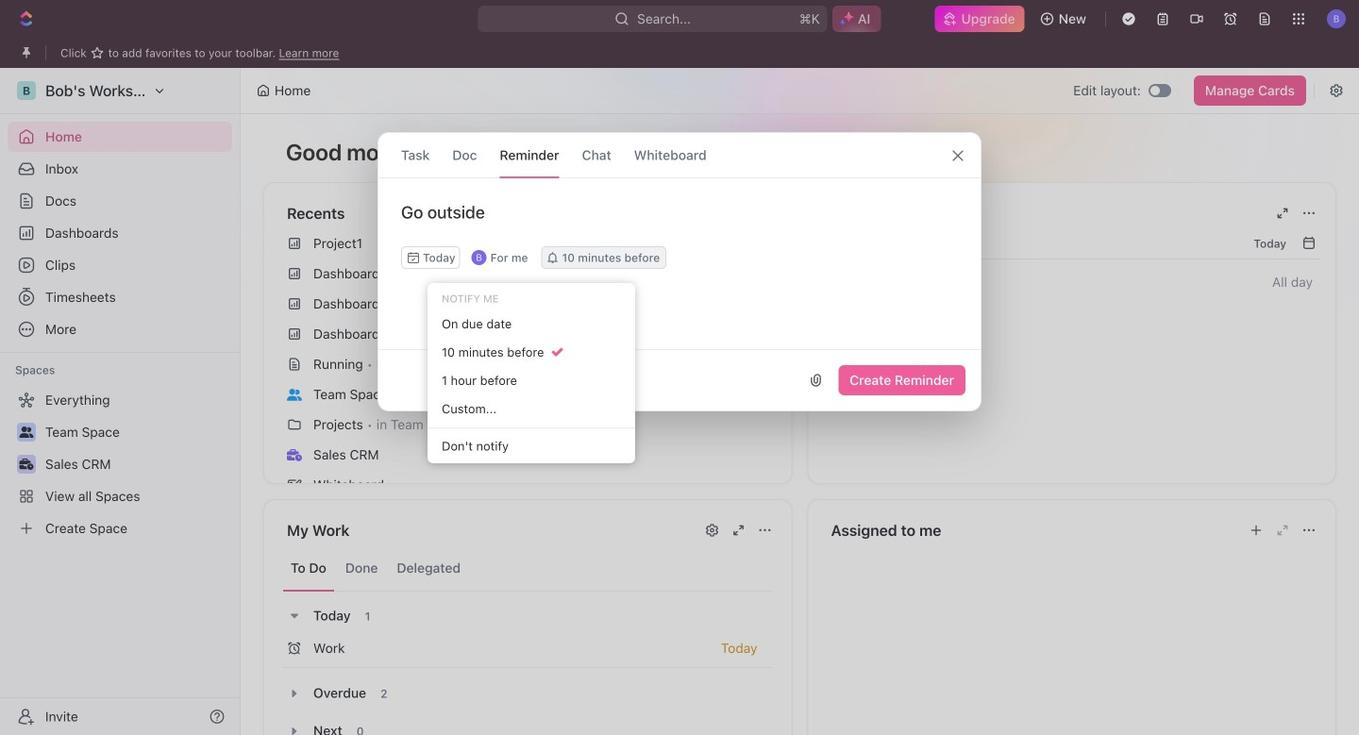 Task type: describe. For each thing, give the bounding box(es) containing it.
business time image
[[287, 449, 302, 461]]

Reminder na﻿me or type '/' for commands text field
[[378, 201, 981, 246]]

user group image
[[287, 389, 302, 401]]

sidebar navigation
[[0, 68, 241, 735]]



Task type: vqa. For each thing, say whether or not it's contained in the screenshot.
Log
no



Task type: locate. For each thing, give the bounding box(es) containing it.
tree
[[8, 385, 232, 544]]

dialog
[[378, 132, 982, 412]]

tab list
[[283, 546, 773, 592]]

tree inside sidebar navigation
[[8, 385, 232, 544]]



